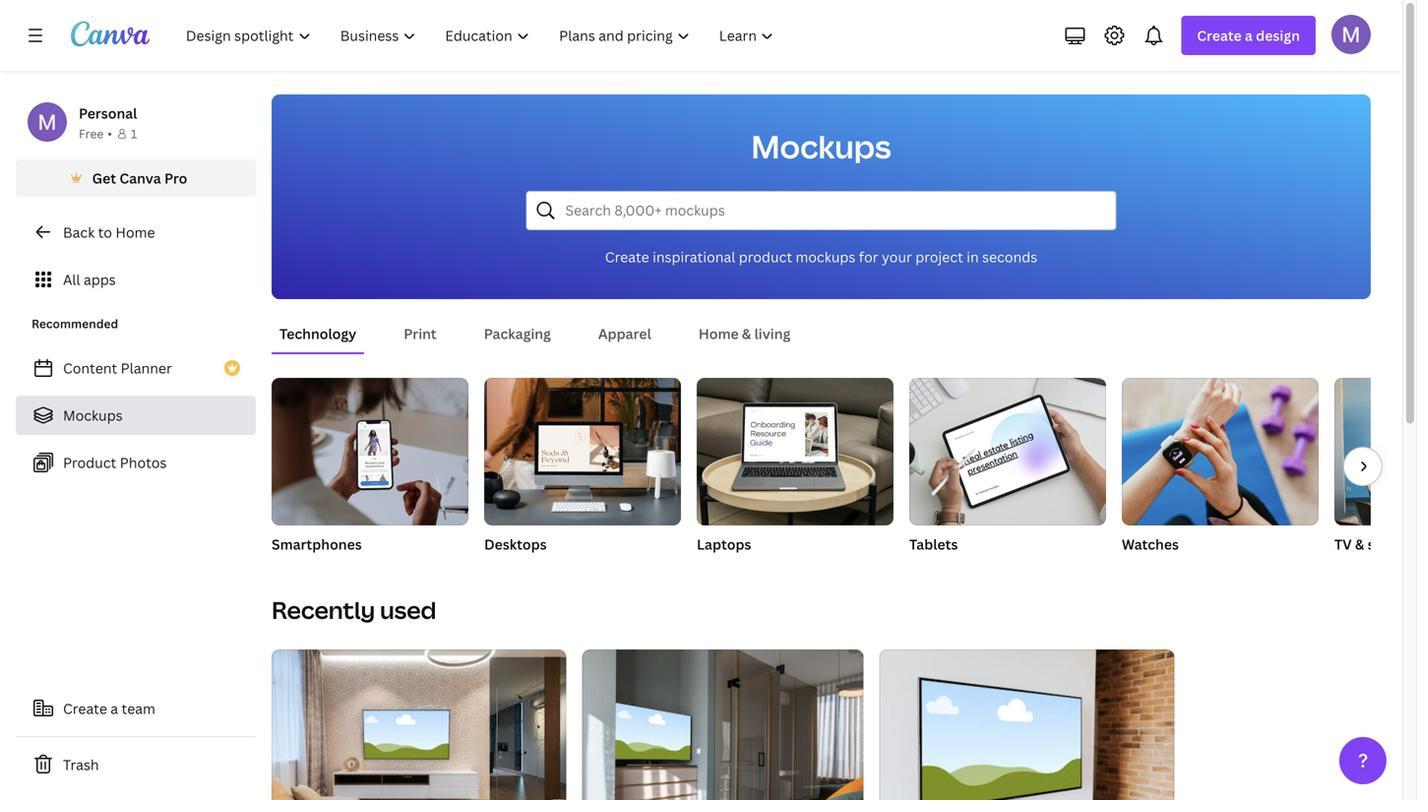 Task type: describe. For each thing, give the bounding box(es) containing it.
a for design
[[1246, 26, 1253, 45]]

apparel button
[[591, 315, 660, 353]]

seconds
[[983, 248, 1038, 266]]

screens
[[1368, 535, 1418, 554]]

recently used
[[272, 594, 437, 626]]

personal
[[79, 104, 137, 123]]

apparel
[[598, 324, 652, 343]]

smartphones group
[[272, 378, 469, 555]]

& for screens
[[1356, 535, 1365, 554]]

0 horizontal spatial mockups
[[63, 406, 123, 425]]

canva
[[120, 169, 161, 188]]

back to home link
[[16, 213, 256, 252]]

photos
[[120, 453, 167, 472]]

product
[[739, 248, 793, 266]]

project
[[916, 248, 964, 266]]

maria williams image
[[1332, 15, 1372, 54]]

desktops group
[[484, 378, 681, 555]]

tablets
[[910, 535, 958, 554]]

home & living
[[699, 324, 791, 343]]

packaging
[[484, 324, 551, 343]]

print button
[[396, 315, 445, 353]]

1 horizontal spatial mockups
[[752, 125, 892, 168]]

create a team
[[63, 700, 155, 718]]

laptops group
[[697, 378, 894, 555]]

technology button
[[272, 315, 365, 353]]

free •
[[79, 126, 112, 142]]

get canva pro button
[[16, 160, 256, 197]]

planner
[[121, 359, 172, 378]]

for
[[859, 248, 879, 266]]

your
[[882, 248, 913, 266]]

technology
[[280, 324, 357, 343]]

top level navigation element
[[173, 16, 791, 55]]

all apps
[[63, 270, 116, 289]]

laptops
[[697, 535, 752, 554]]

get
[[92, 169, 116, 188]]

Label search field
[[566, 192, 1104, 229]]

1
[[131, 126, 137, 142]]

all apps link
[[16, 260, 256, 299]]

content planner link
[[16, 349, 256, 388]]

used
[[380, 594, 437, 626]]

pro
[[164, 169, 187, 188]]

product photos
[[63, 453, 167, 472]]

to
[[98, 223, 112, 242]]



Task type: locate. For each thing, give the bounding box(es) containing it.
content
[[63, 359, 117, 378]]

back to home
[[63, 223, 155, 242]]

watches group
[[1123, 378, 1319, 555]]

home inside button
[[699, 324, 739, 343]]

create for create inspirational product mockups for your project in seconds
[[605, 248, 650, 266]]

a
[[1246, 26, 1253, 45], [111, 700, 118, 718]]

in
[[967, 248, 979, 266]]

tv & screens group
[[1335, 378, 1418, 555]]

0 vertical spatial a
[[1246, 26, 1253, 45]]

a left team
[[111, 700, 118, 718]]

product photos link
[[16, 443, 256, 482]]

create a design
[[1198, 26, 1301, 45]]

a for team
[[111, 700, 118, 718]]

watches
[[1123, 535, 1180, 554]]

mockups down content
[[63, 406, 123, 425]]

0 vertical spatial home
[[116, 223, 155, 242]]

home & living button
[[691, 315, 799, 353]]

get canva pro
[[92, 169, 187, 188]]

create a team button
[[16, 689, 256, 729]]

create left team
[[63, 700, 107, 718]]

tv & screens
[[1335, 535, 1418, 554]]

recommended
[[32, 316, 118, 332]]

create
[[1198, 26, 1242, 45], [605, 248, 650, 266], [63, 700, 107, 718]]

trash link
[[16, 745, 256, 785]]

1 vertical spatial mockups
[[63, 406, 123, 425]]

1 vertical spatial home
[[699, 324, 739, 343]]

2 horizontal spatial create
[[1198, 26, 1242, 45]]

team
[[122, 700, 155, 718]]

0 vertical spatial create
[[1198, 26, 1242, 45]]

packaging button
[[476, 315, 559, 353]]

living
[[755, 324, 791, 343]]

design
[[1257, 26, 1301, 45]]

2 vertical spatial create
[[63, 700, 107, 718]]

mockups link
[[16, 396, 256, 435]]

smartphones
[[272, 535, 362, 554]]

a inside dropdown button
[[1246, 26, 1253, 45]]

content planner
[[63, 359, 172, 378]]

a left design
[[1246, 26, 1253, 45]]

•
[[108, 126, 112, 142]]

1 horizontal spatial home
[[699, 324, 739, 343]]

create inside button
[[63, 700, 107, 718]]

print
[[404, 324, 437, 343]]

back
[[63, 223, 95, 242]]

create for create a design
[[1198, 26, 1242, 45]]

recently
[[272, 594, 375, 626]]

mockups
[[796, 248, 856, 266]]

& left living
[[742, 324, 752, 343]]

create for create a team
[[63, 700, 107, 718]]

& inside group
[[1356, 535, 1365, 554]]

1 horizontal spatial &
[[1356, 535, 1365, 554]]

create a design button
[[1182, 16, 1316, 55]]

desktops
[[484, 535, 547, 554]]

0 horizontal spatial a
[[111, 700, 118, 718]]

trash
[[63, 756, 99, 774]]

all
[[63, 270, 80, 289]]

home right to
[[116, 223, 155, 242]]

create inside dropdown button
[[1198, 26, 1242, 45]]

group
[[272, 378, 469, 526], [484, 378, 681, 526], [697, 378, 894, 526], [910, 378, 1107, 526], [1123, 378, 1319, 526], [272, 650, 567, 801], [583, 650, 864, 801], [880, 650, 1175, 801]]

inspirational
[[653, 248, 736, 266]]

free
[[79, 126, 104, 142]]

home left living
[[699, 324, 739, 343]]

apps
[[84, 270, 116, 289]]

product
[[63, 453, 116, 472]]

0 vertical spatial &
[[742, 324, 752, 343]]

0 horizontal spatial create
[[63, 700, 107, 718]]

create left design
[[1198, 26, 1242, 45]]

home
[[116, 223, 155, 242], [699, 324, 739, 343]]

0 horizontal spatial home
[[116, 223, 155, 242]]

& for living
[[742, 324, 752, 343]]

&
[[742, 324, 752, 343], [1356, 535, 1365, 554]]

tv
[[1335, 535, 1353, 554]]

1 horizontal spatial a
[[1246, 26, 1253, 45]]

list
[[16, 349, 256, 482]]

mockups up label search field
[[752, 125, 892, 168]]

a inside button
[[111, 700, 118, 718]]

mockups
[[752, 125, 892, 168], [63, 406, 123, 425]]

0 vertical spatial mockups
[[752, 125, 892, 168]]

1 vertical spatial a
[[111, 700, 118, 718]]

0 horizontal spatial &
[[742, 324, 752, 343]]

create inspirational product mockups for your project in seconds
[[605, 248, 1038, 266]]

& inside button
[[742, 324, 752, 343]]

1 vertical spatial &
[[1356, 535, 1365, 554]]

list containing content planner
[[16, 349, 256, 482]]

& right tv
[[1356, 535, 1365, 554]]

1 vertical spatial create
[[605, 248, 650, 266]]

1 horizontal spatial create
[[605, 248, 650, 266]]

create left the inspirational
[[605, 248, 650, 266]]

tablets group
[[910, 378, 1107, 555]]



Task type: vqa. For each thing, say whether or not it's contained in the screenshot.
Photo
no



